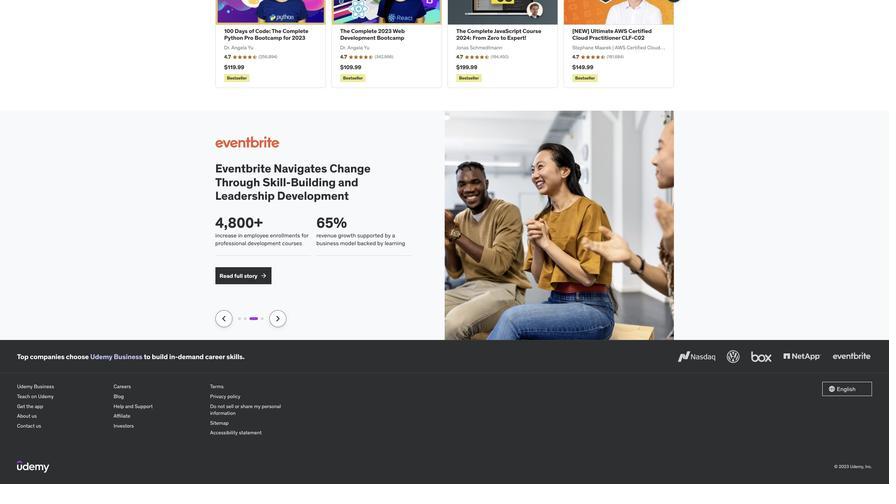 Task type: locate. For each thing, give the bounding box(es) containing it.
65%
[[316, 214, 347, 232]]

javascript
[[494, 27, 521, 35]]

eventbrite image up english button
[[831, 349, 872, 365]]

0 vertical spatial by
[[385, 232, 391, 239]]

[new]
[[572, 27, 589, 35]]

0 vertical spatial development
[[340, 34, 376, 41]]

1 horizontal spatial by
[[385, 232, 391, 239]]

0 vertical spatial business
[[114, 352, 142, 361]]

careers link
[[114, 382, 204, 392]]

1 vertical spatial by
[[377, 240, 383, 247]]

careers
[[114, 383, 131, 390]]

eventbrite image
[[215, 134, 279, 151], [831, 349, 872, 365]]

0 horizontal spatial business
[[34, 383, 54, 390]]

for right code:
[[283, 34, 291, 41]]

contact us link
[[17, 421, 108, 431]]

for inside 4,800+ increase in employee enrollments for professional development courses
[[301, 232, 308, 239]]

0 horizontal spatial complete
[[283, 27, 308, 35]]

read full story
[[220, 272, 257, 279]]

accessibility
[[210, 430, 238, 436]]

business up careers
[[114, 352, 142, 361]]

supported
[[357, 232, 383, 239]]

do
[[210, 403, 216, 409]]

for up courses
[[301, 232, 308, 239]]

0 horizontal spatial eventbrite image
[[215, 134, 279, 151]]

1 vertical spatial eventbrite image
[[831, 349, 872, 365]]

business
[[114, 352, 142, 361], [34, 383, 54, 390]]

clf-
[[622, 34, 634, 41]]

0 horizontal spatial the
[[272, 27, 281, 35]]

teach
[[17, 393, 30, 400]]

2 horizontal spatial the
[[456, 27, 466, 35]]

2 horizontal spatial udemy
[[90, 352, 112, 361]]

1 vertical spatial development
[[277, 189, 349, 203]]

and
[[338, 175, 358, 189], [125, 403, 133, 409]]

complete inside the complete javascript course 2024: from zero to expert!
[[467, 27, 493, 35]]

to left build
[[144, 352, 150, 361]]

by down supported
[[377, 240, 383, 247]]

not
[[218, 403, 225, 409]]

udemy business link up get the app link
[[17, 382, 108, 392]]

0 horizontal spatial bootcamp
[[255, 34, 282, 41]]

the complete 2023 web development bootcamp
[[340, 27, 405, 41]]

[new] ultimate aws certified cloud practitioner clf-c02 link
[[572, 27, 652, 41]]

the inside the complete javascript course 2024: from zero to expert!
[[456, 27, 466, 35]]

for inside 100 days of code: the complete python pro bootcamp for 2023
[[283, 34, 291, 41]]

through
[[215, 175, 260, 189]]

2023 inside the complete 2023 web development bootcamp
[[378, 27, 392, 35]]

1 vertical spatial to
[[144, 352, 150, 361]]

zero
[[487, 34, 499, 41]]

0 vertical spatial to
[[500, 34, 506, 41]]

0 horizontal spatial udemy
[[17, 383, 33, 390]]

1 horizontal spatial for
[[301, 232, 308, 239]]

complete
[[283, 27, 308, 35], [351, 27, 377, 35], [467, 27, 493, 35]]

learning
[[385, 240, 405, 247]]

2024:
[[456, 34, 471, 41]]

and right help
[[125, 403, 133, 409]]

web
[[393, 27, 405, 35]]

previous image
[[218, 313, 229, 325]]

business inside udemy business teach on udemy get the app about us contact us
[[34, 383, 54, 390]]

the
[[26, 403, 34, 409]]

1 complete from the left
[[283, 27, 308, 35]]

1 horizontal spatial bootcamp
[[377, 34, 404, 41]]

0 horizontal spatial for
[[283, 34, 291, 41]]

privacy
[[210, 393, 226, 400]]

1 horizontal spatial and
[[338, 175, 358, 189]]

udemy up teach
[[17, 383, 33, 390]]

0 horizontal spatial and
[[125, 403, 133, 409]]

1 horizontal spatial 2023
[[378, 27, 392, 35]]

share
[[241, 403, 253, 409]]

backed
[[357, 240, 376, 247]]

1 horizontal spatial to
[[500, 34, 506, 41]]

2 the from the left
[[340, 27, 350, 35]]

the complete javascript course 2024: from zero to expert! link
[[456, 27, 541, 41]]

in
[[238, 232, 243, 239]]

3 the from the left
[[456, 27, 466, 35]]

terms privacy policy do not sell or share my personal information sitemap accessibility statement
[[210, 383, 281, 436]]

4,800+ increase in employee enrollments for professional development courses
[[215, 214, 308, 247]]

navigates
[[274, 161, 327, 176]]

0 vertical spatial eventbrite image
[[215, 134, 279, 151]]

ultimate
[[591, 27, 613, 35]]

0 horizontal spatial 2023
[[292, 34, 305, 41]]

2 complete from the left
[[351, 27, 377, 35]]

1 vertical spatial for
[[301, 232, 308, 239]]

the complete javascript course 2024: from zero to expert!
[[456, 27, 541, 41]]

1 horizontal spatial udemy
[[38, 393, 54, 400]]

do not sell or share my personal information button
[[210, 402, 301, 418]]

volkswagen image
[[725, 349, 741, 365]]

1 horizontal spatial complete
[[351, 27, 377, 35]]

and inside eventbrite navigates change through skill-building and leadership development
[[338, 175, 358, 189]]

teach on udemy link
[[17, 392, 108, 402]]

skill-
[[263, 175, 291, 189]]

complete for development
[[351, 27, 377, 35]]

2 horizontal spatial 2023
[[839, 464, 849, 469]]

expert!
[[507, 34, 526, 41]]

1 the from the left
[[272, 27, 281, 35]]

cloud
[[572, 34, 588, 41]]

100
[[224, 27, 234, 35]]

bootcamp
[[255, 34, 282, 41], [377, 34, 404, 41]]

2 horizontal spatial complete
[[467, 27, 493, 35]]

course
[[523, 27, 541, 35]]

the for 2024:
[[456, 27, 466, 35]]

0 vertical spatial for
[[283, 34, 291, 41]]

us right about
[[32, 413, 37, 419]]

the inside 100 days of code: the complete python pro bootcamp for 2023
[[272, 27, 281, 35]]

us
[[32, 413, 37, 419], [36, 423, 41, 429]]

65% revenue growth supported by a business model backed by learning
[[316, 214, 405, 247]]

small image
[[260, 272, 267, 279]]

udemy business link up careers
[[90, 352, 142, 361]]

information
[[210, 410, 236, 416]]

read
[[220, 272, 233, 279]]

code:
[[255, 27, 271, 35]]

2 vertical spatial udemy
[[38, 393, 54, 400]]

box image
[[750, 349, 773, 365]]

app
[[35, 403, 43, 409]]

© 2023 udemy, inc.
[[834, 464, 872, 469]]

1 vertical spatial business
[[34, 383, 54, 390]]

complete inside the complete 2023 web development bootcamp
[[351, 27, 377, 35]]

1 vertical spatial and
[[125, 403, 133, 409]]

udemy image
[[17, 461, 49, 473]]

1 horizontal spatial the
[[340, 27, 350, 35]]

business up on
[[34, 383, 54, 390]]

the for development
[[340, 27, 350, 35]]

blog
[[114, 393, 124, 400]]

personal
[[262, 403, 281, 409]]

increase
[[215, 232, 237, 239]]

development
[[340, 34, 376, 41], [277, 189, 349, 203]]

eventbrite
[[215, 161, 271, 176]]

2 bootcamp from the left
[[377, 34, 404, 41]]

4,800+
[[215, 214, 263, 232]]

top
[[17, 352, 28, 361]]

and right building
[[338, 175, 358, 189]]

english button
[[822, 382, 872, 396]]

3 complete from the left
[[467, 27, 493, 35]]

careers blog help and support affiliate investors
[[114, 383, 153, 429]]

1 horizontal spatial business
[[114, 352, 142, 361]]

growth
[[338, 232, 356, 239]]

us right contact
[[36, 423, 41, 429]]

nasdaq image
[[676, 349, 717, 365]]

complete inside 100 days of code: the complete python pro bootcamp for 2023
[[283, 27, 308, 35]]

udemy,
[[850, 464, 864, 469]]

udemy business link
[[90, 352, 142, 361], [17, 382, 108, 392]]

1 bootcamp from the left
[[255, 34, 282, 41]]

0 vertical spatial and
[[338, 175, 358, 189]]

the inside the complete 2023 web development bootcamp
[[340, 27, 350, 35]]

to right "zero"
[[500, 34, 506, 41]]

bootcamp inside the complete 2023 web development bootcamp
[[377, 34, 404, 41]]

udemy right the choose
[[90, 352, 112, 361]]

eventbrite image up eventbrite
[[215, 134, 279, 151]]

by left a
[[385, 232, 391, 239]]

udemy right on
[[38, 393, 54, 400]]

a
[[392, 232, 395, 239]]

small image
[[828, 386, 835, 393]]



Task type: describe. For each thing, give the bounding box(es) containing it.
0 horizontal spatial to
[[144, 352, 150, 361]]

accessibility statement link
[[210, 428, 301, 438]]

demand
[[178, 352, 204, 361]]

on
[[31, 393, 37, 400]]

choose
[[66, 352, 89, 361]]

1 vertical spatial udemy business link
[[17, 382, 108, 392]]

0 vertical spatial udemy business link
[[90, 352, 142, 361]]

netapp image
[[782, 349, 823, 365]]

development inside the complete 2023 web development bootcamp
[[340, 34, 376, 41]]

career
[[205, 352, 225, 361]]

business
[[316, 240, 339, 247]]

get
[[17, 403, 25, 409]]

inc.
[[865, 464, 872, 469]]

days
[[235, 27, 248, 35]]

terms
[[210, 383, 224, 390]]

sitemap
[[210, 420, 229, 426]]

revenue
[[316, 232, 337, 239]]

investors
[[114, 423, 134, 429]]

affiliate
[[114, 413, 130, 419]]

development inside eventbrite navigates change through skill-building and leadership development
[[277, 189, 349, 203]]

udemy business teach on udemy get the app about us contact us
[[17, 383, 54, 429]]

english
[[837, 386, 856, 393]]

skills.
[[226, 352, 245, 361]]

sitemap link
[[210, 418, 301, 428]]

of
[[249, 27, 254, 35]]

my
[[254, 403, 261, 409]]

full
[[234, 272, 243, 279]]

c02
[[634, 34, 645, 41]]

top companies choose udemy business to build in-demand career skills.
[[17, 352, 245, 361]]

100 days of code: the complete python pro bootcamp for 2023 link
[[224, 27, 308, 41]]

read full story link
[[215, 267, 272, 284]]

practitioner
[[589, 34, 620, 41]]

next image
[[272, 313, 283, 325]]

help and support link
[[114, 402, 204, 411]]

help
[[114, 403, 124, 409]]

or
[[235, 403, 239, 409]]

privacy policy link
[[210, 392, 301, 402]]

1 vertical spatial udemy
[[17, 383, 33, 390]]

development
[[248, 240, 281, 247]]

terms link
[[210, 382, 301, 392]]

blog link
[[114, 392, 204, 402]]

complete for 2024:
[[467, 27, 493, 35]]

sell
[[226, 403, 234, 409]]

eventbrite navigates change through skill-building and leadership development
[[215, 161, 371, 203]]

0 vertical spatial udemy
[[90, 352, 112, 361]]

©
[[834, 464, 838, 469]]

and inside careers blog help and support affiliate investors
[[125, 403, 133, 409]]

change
[[330, 161, 371, 176]]

about
[[17, 413, 30, 419]]

model
[[340, 240, 356, 247]]

companies
[[30, 352, 65, 361]]

contact
[[17, 423, 35, 429]]

enrollments
[[270, 232, 300, 239]]

leadership
[[215, 189, 275, 203]]

policy
[[227, 393, 240, 400]]

2023 inside 100 days of code: the complete python pro bootcamp for 2023
[[292, 34, 305, 41]]

building
[[291, 175, 336, 189]]

investors link
[[114, 421, 204, 431]]

statement
[[239, 430, 262, 436]]

the complete 2023 web development bootcamp link
[[340, 27, 405, 41]]

professional
[[215, 240, 246, 247]]

get the app link
[[17, 402, 108, 411]]

1 horizontal spatial eventbrite image
[[831, 349, 872, 365]]

bootcamp inside 100 days of code: the complete python pro bootcamp for 2023
[[255, 34, 282, 41]]

support
[[135, 403, 153, 409]]

aws
[[614, 27, 627, 35]]

from
[[473, 34, 486, 41]]

affiliate link
[[114, 411, 204, 421]]

build
[[152, 352, 168, 361]]

about us link
[[17, 411, 108, 421]]

story
[[244, 272, 257, 279]]

courses
[[282, 240, 302, 247]]

0 vertical spatial us
[[32, 413, 37, 419]]

in-
[[169, 352, 178, 361]]

pro
[[244, 34, 253, 41]]

to inside the complete javascript course 2024: from zero to expert!
[[500, 34, 506, 41]]

employee
[[244, 232, 269, 239]]

python
[[224, 34, 243, 41]]

0 horizontal spatial by
[[377, 240, 383, 247]]

1 vertical spatial us
[[36, 423, 41, 429]]



Task type: vqa. For each thing, say whether or not it's contained in the screenshot.
IT
no



